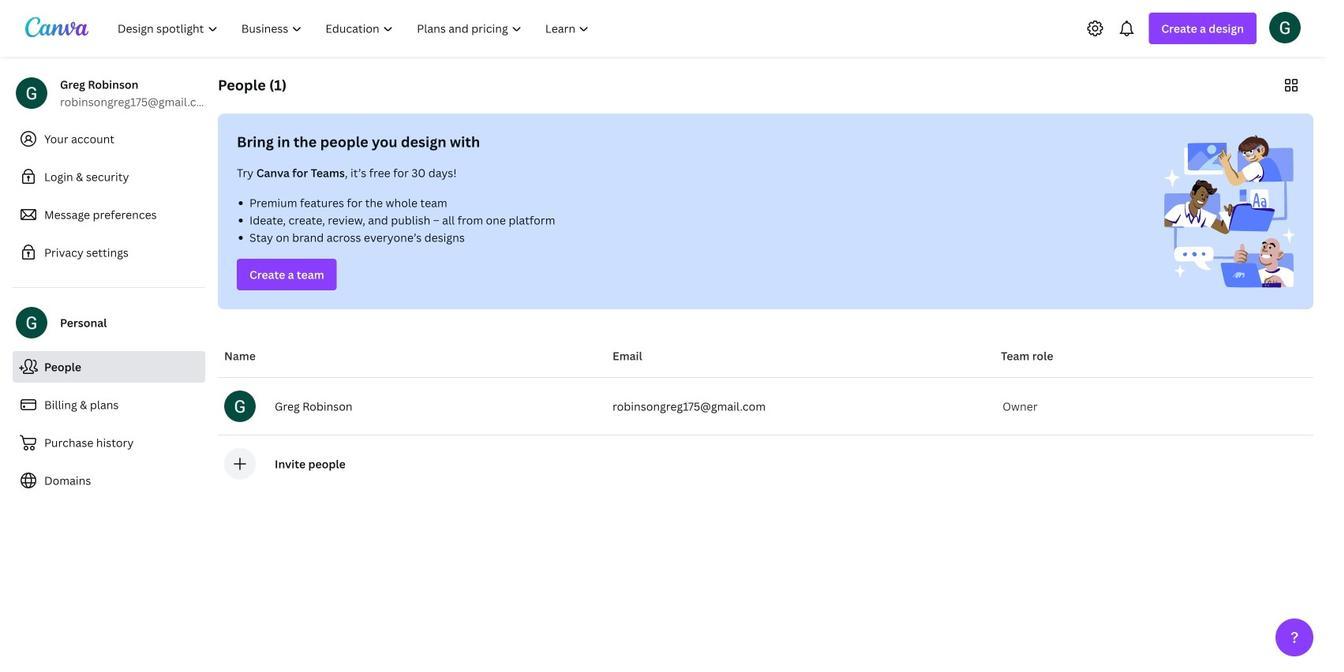 Task type: vqa. For each thing, say whether or not it's contained in the screenshot.
days to the bottom
no



Task type: locate. For each thing, give the bounding box(es) containing it.
greg robinson image
[[1270, 12, 1301, 43]]

list
[[237, 194, 753, 246]]

top level navigation element
[[107, 13, 603, 44]]



